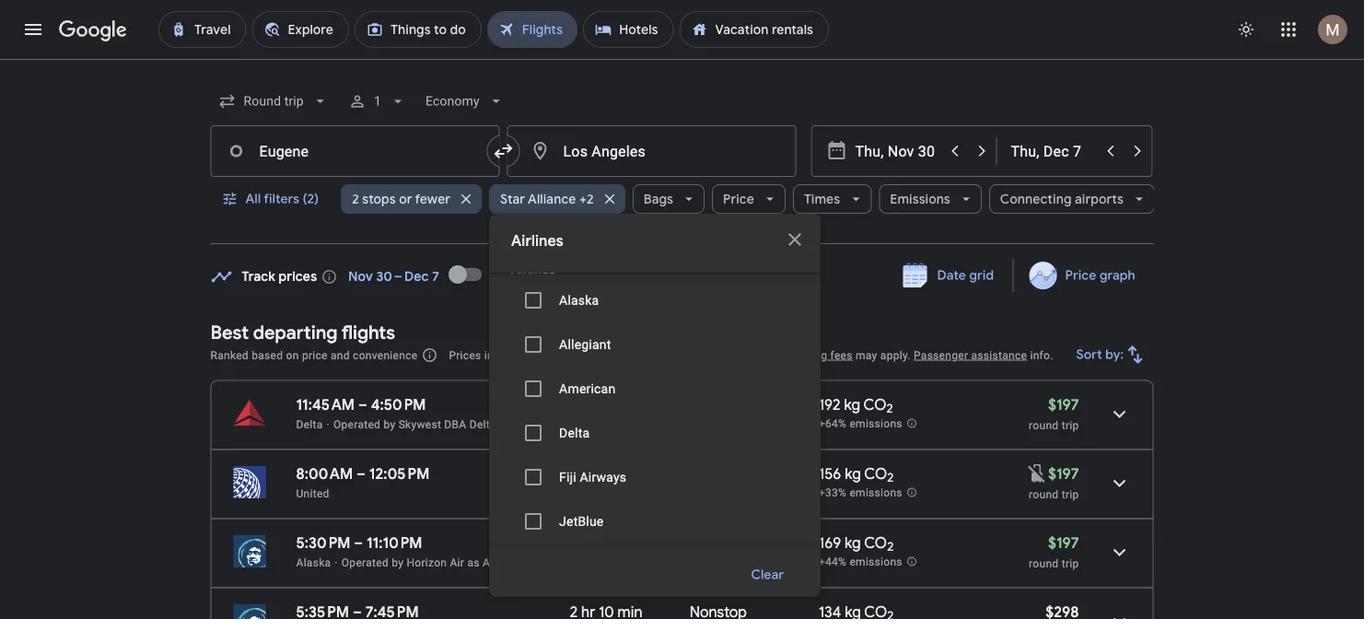 Task type: describe. For each thing, give the bounding box(es) containing it.
total duration 2 hr 10 min. element
[[570, 603, 690, 619]]

star
[[501, 191, 525, 207]]

change appearance image
[[1225, 7, 1269, 52]]

clear
[[752, 567, 784, 583]]

adult.
[[664, 349, 693, 362]]

156
[[819, 464, 842, 483]]

or
[[399, 191, 412, 207]]

any
[[520, 269, 544, 285]]

40
[[600, 534, 618, 552]]

Departure time: 5:30 PM. text field
[[296, 534, 351, 552]]

all
[[246, 191, 261, 207]]

flight details. leaves eugene airport (eug) at 11:45 am on thursday, november 30 and arrives at los angeles international airport at 4:50 pm on thursday, november 30. image
[[1098, 392, 1142, 436]]

none search field containing airlines
[[211, 41, 1156, 619]]

5:30 pm
[[296, 534, 351, 552]]

1 for 1
[[374, 94, 381, 109]]

hr for 5 hr 5 min eug
[[582, 395, 596, 414]]

best departing flights main content
[[211, 253, 1154, 619]]

learn more about tracked prices image
[[321, 269, 338, 285]]

5 down jetblue
[[570, 534, 579, 552]]

bags
[[644, 191, 674, 207]]

hr for 5 hr 40 min
[[582, 534, 596, 552]]

star alliance +2 button
[[489, 177, 626, 221]]

total duration 4 hr 5 min. element
[[570, 464, 690, 486]]

1 stop flight. element
[[690, 534, 729, 555]]

times
[[805, 191, 841, 207]]

Departure time: 11:45 AM. text field
[[296, 395, 355, 414]]

nov
[[349, 269, 373, 285]]

kg for 156
[[845, 464, 862, 483]]

apply.
[[881, 349, 911, 362]]

2 stops or fewer
[[352, 191, 451, 207]]

bag fees button
[[809, 349, 853, 362]]

and
[[331, 349, 350, 362]]

on
[[286, 349, 299, 362]]

+64% emissions
[[819, 418, 903, 431]]

2 fees from the left
[[831, 349, 853, 362]]

bag fees may apply. passenger assistance
[[809, 349, 1028, 362]]

ranked based on price and convenience
[[211, 349, 418, 362]]

leaves eugene airport (eug) at 11:45 am on thursday, november 30 and arrives at los angeles international airport at 4:50 pm on thursday, november 30. element
[[296, 395, 426, 414]]

emissions for 169
[[850, 556, 903, 569]]

round for 3rd $197 text field from the bottom of the the best departing flights main content
[[1030, 419, 1059, 432]]

stops
[[362, 191, 396, 207]]

2 for 169
[[888, 539, 894, 555]]

alliance
[[528, 191, 576, 207]]

169 kg co 2
[[819, 534, 894, 555]]

price
[[302, 349, 328, 362]]

lax
[[600, 487, 621, 500]]

2 airlines from the top
[[512, 261, 556, 276]]

4 hr 5 min eug lax
[[570, 464, 637, 500]]

airports
[[1075, 191, 1124, 207]]

min for 5 hr 40 min
[[622, 534, 646, 552]]

grid
[[970, 267, 995, 284]]

7
[[432, 269, 440, 285]]

5:30 pm – 11:10 pm
[[296, 534, 423, 552]]

2 round from the top
[[1030, 488, 1059, 501]]

connecting
[[1001, 191, 1072, 207]]

price for price graph
[[1066, 267, 1097, 284]]

price graph button
[[1018, 259, 1151, 292]]

dba
[[445, 418, 467, 431]]

2 horizon from the left
[[521, 556, 561, 569]]

flight details. leaves eugene airport (eug) at 5:35 pm on thursday, november 30 and arrives at los angeles international airport at 7:45 pm on thursday, november 30. image
[[1098, 599, 1142, 619]]

dates
[[547, 269, 582, 285]]

fiji
[[560, 470, 577, 485]]

based
[[252, 349, 283, 362]]

min for 5 hr 5 min eug
[[612, 395, 636, 414]]

co for 156
[[865, 464, 888, 483]]

by:
[[1106, 347, 1125, 363]]

0 horizontal spatial alaska
[[296, 556, 331, 569]]

Arrival time: 7:45 PM. text field
[[366, 603, 419, 619]]

1 horizontal spatial alaska
[[483, 556, 518, 569]]

ranked
[[211, 349, 249, 362]]

3 197 us dollars text field from the top
[[1049, 534, 1080, 552]]

by for horizon
[[392, 556, 404, 569]]

$197 for 3rd $197 text field
[[1049, 534, 1080, 552]]

2 inside the 2 stops or fewer popup button
[[352, 191, 359, 207]]

eug for 5
[[570, 418, 592, 431]]

– for 11:45 am
[[358, 395, 368, 414]]

by for skywest
[[384, 418, 396, 431]]

trip for 3rd $197 text field
[[1062, 557, 1080, 570]]

hr for 4 hr 5 min eug lax
[[583, 464, 597, 483]]

assistance
[[972, 349, 1028, 362]]

co for 169
[[865, 534, 888, 552]]

any dates
[[520, 269, 582, 285]]

passenger assistance button
[[914, 349, 1028, 362]]

all filters (2) button
[[211, 177, 334, 221]]

all filters (2)
[[246, 191, 319, 207]]

+44% emissions
[[819, 556, 903, 569]]

include
[[485, 349, 522, 362]]

main menu image
[[22, 18, 44, 41]]

american
[[560, 381, 616, 396]]

this price for this flight doesn't include overhead bin access. if you need a carry-on bag, use the bags filter to update prices. image
[[1027, 462, 1049, 485]]

156 kg co 2
[[819, 464, 894, 486]]

1 197 us dollars text field from the top
[[1049, 395, 1080, 414]]

operated by skywest dba delta connection
[[334, 418, 558, 431]]

+2
[[580, 191, 594, 207]]

1 stop sea
[[690, 534, 772, 569]]

2 horizontal spatial delta
[[560, 425, 590, 441]]

loading results progress bar
[[0, 59, 1365, 63]]

4
[[570, 464, 579, 483]]

emissions for 192
[[850, 418, 903, 431]]

192
[[819, 395, 841, 414]]

prices
[[279, 269, 317, 285]]

1 horizon from the left
[[407, 556, 447, 569]]

fewer
[[415, 191, 451, 207]]

date grid button
[[890, 259, 1009, 292]]

connecting airports
[[1001, 191, 1124, 207]]

skywest
[[399, 418, 442, 431]]

kg for 169
[[845, 534, 861, 552]]

emissions button
[[880, 177, 982, 221]]

bag
[[809, 349, 828, 362]]

nov 30 – dec 7
[[349, 269, 440, 285]]

nonstop flight. element
[[690, 603, 747, 619]]



Task type: vqa. For each thing, say whether or not it's contained in the screenshot.
second The 15 from right
no



Task type: locate. For each thing, give the bounding box(es) containing it.
price button
[[712, 177, 786, 221]]

stop
[[699, 534, 729, 552]]

2 vertical spatial co
[[865, 534, 888, 552]]

1 horizontal spatial horizon
[[521, 556, 561, 569]]

1 vertical spatial $197
[[1049, 464, 1080, 483]]

$197 up the round trip
[[1049, 464, 1080, 483]]

0 vertical spatial eug
[[570, 418, 592, 431]]

delta down 11:45 am text box
[[296, 418, 323, 431]]

Arrival time: 4:50 PM. text field
[[371, 395, 426, 414]]

trip left flight details. leaves eugene airport (eug) at 8:00 am on thursday, november 30 and arrives at los angeles international airport at 12:05 pm on thursday, november 30. icon
[[1062, 488, 1080, 501]]

Departure time: 8:00 AM. text field
[[296, 464, 353, 483]]

alaska right as
[[483, 556, 518, 569]]

co up +44% emissions
[[865, 534, 888, 552]]

 image
[[327, 418, 330, 431]]

$197 round trip for 3rd $197 text field
[[1030, 534, 1080, 570]]

date grid
[[938, 267, 995, 284]]

1 vertical spatial min
[[612, 464, 637, 483]]

operated for operated by horizon air as alaska horizon
[[342, 556, 389, 569]]

2 stops or fewer button
[[341, 177, 482, 221]]

2 vertical spatial 1
[[690, 534, 696, 552]]

total duration 5 hr 5 min. element
[[570, 395, 690, 417]]

2 for 192
[[887, 401, 894, 417]]

4:50 pm
[[371, 395, 426, 414]]

horizon left 'air'
[[407, 556, 447, 569]]

min for 4 hr 5 min eug lax
[[612, 464, 637, 483]]

hr down taxes
[[582, 395, 596, 414]]

convenience
[[353, 349, 418, 362]]

fees right +
[[611, 349, 633, 362]]

– left the 4:50 pm text field
[[358, 395, 368, 414]]

kg for 192
[[845, 395, 861, 414]]

fees right 'bag' on the right of page
[[831, 349, 853, 362]]

airlines down star alliance +2
[[512, 261, 556, 276]]

airways
[[580, 470, 627, 485]]

co up +33% emissions
[[865, 464, 888, 483]]

1 vertical spatial co
[[865, 464, 888, 483]]

1 vertical spatial emissions
[[850, 487, 903, 500]]

round down this price for this flight doesn't include overhead bin access. if you need a carry-on bag, use the bags filter to update prices. icon
[[1030, 488, 1059, 501]]

2 for 156
[[888, 470, 894, 486]]

2 $197 from the top
[[1049, 464, 1080, 483]]

0 horizontal spatial fees
[[611, 349, 633, 362]]

2 eug from the top
[[570, 487, 592, 500]]

2 vertical spatial min
[[622, 534, 646, 552]]

1 vertical spatial by
[[392, 556, 404, 569]]

$197 round trip
[[1030, 395, 1080, 432], [1030, 534, 1080, 570]]

0 vertical spatial $197 round trip
[[1030, 395, 1080, 432]]

12:05 pm
[[369, 464, 430, 483]]

min up lax
[[612, 464, 637, 483]]

star alliance +2
[[501, 191, 594, 207]]

1 vertical spatial price
[[1066, 267, 1097, 284]]

3 $197 from the top
[[1049, 534, 1080, 552]]

taxes
[[571, 349, 598, 362]]

airlines up any
[[512, 232, 564, 251]]

0 vertical spatial trip
[[1062, 419, 1080, 432]]

1 horizontal spatial price
[[1066, 267, 1097, 284]]

1 round from the top
[[1030, 419, 1059, 432]]

min down for
[[612, 395, 636, 414]]

2 vertical spatial $197
[[1049, 534, 1080, 552]]

2 trip from the top
[[1062, 488, 1080, 501]]

leaves eugene airport (eug) at 5:35 pm on thursday, november 30 and arrives at los angeles international airport at 7:45 pm on thursday, november 30. element
[[296, 603, 419, 619]]

kg
[[845, 395, 861, 414], [845, 464, 862, 483], [845, 534, 861, 552]]

1 fees from the left
[[611, 349, 633, 362]]

1 vertical spatial operated
[[342, 556, 389, 569]]

eug down fiji airways
[[570, 487, 592, 500]]

2 vertical spatial trip
[[1062, 557, 1080, 570]]

2
[[352, 191, 359, 207], [887, 401, 894, 417], [888, 470, 894, 486], [888, 539, 894, 555]]

2 $197 round trip from the top
[[1030, 534, 1080, 570]]

price inside button
[[1066, 267, 1097, 284]]

1 vertical spatial hr
[[583, 464, 597, 483]]

kg inside "169 kg co 2"
[[845, 534, 861, 552]]

fiji airways
[[560, 470, 627, 485]]

5 up lax
[[600, 464, 609, 483]]

(2)
[[303, 191, 319, 207]]

trip up 298 us dollars text box
[[1062, 557, 1080, 570]]

– inside 8:00 am – 12:05 pm united
[[357, 464, 366, 483]]

oneworld only image
[[726, 544, 799, 588]]

2 vertical spatial round
[[1030, 557, 1059, 570]]

hr left 40
[[582, 534, 596, 552]]

None field
[[211, 85, 337, 118], [418, 85, 513, 118], [211, 85, 337, 118], [418, 85, 513, 118]]

192 kg co 2
[[819, 395, 894, 417]]

may
[[856, 349, 878, 362]]

close dialog image
[[784, 229, 806, 251]]

2 horizontal spatial 1
[[690, 534, 696, 552]]

0 vertical spatial $197
[[1049, 395, 1080, 414]]

air
[[450, 556, 465, 569]]

alaska
[[560, 293, 599, 308], [296, 556, 331, 569], [483, 556, 518, 569]]

by
[[384, 418, 396, 431], [392, 556, 404, 569]]

0 vertical spatial 1
[[374, 94, 381, 109]]

2 inside 156 kg co 2
[[888, 470, 894, 486]]

11:10 pm
[[367, 534, 423, 552]]

emissions down 192 kg co 2
[[850, 418, 903, 431]]

alaska inside search field
[[560, 293, 599, 308]]

0 vertical spatial emissions
[[850, 418, 903, 431]]

None text field
[[211, 125, 500, 177], [507, 125, 797, 177], [211, 125, 500, 177], [507, 125, 797, 177]]

1 vertical spatial airlines
[[512, 261, 556, 276]]

2 up +64% emissions
[[887, 401, 894, 417]]

leaves eugene airport (eug) at 8:00 am on thursday, november 30 and arrives at los angeles international airport at 12:05 pm on thursday, november 30. element
[[296, 464, 430, 483]]

11:45 am – 4:50 pm
[[296, 395, 426, 414]]

0 vertical spatial hr
[[582, 395, 596, 414]]

Arrival time: 12:05 PM. text field
[[369, 464, 430, 483]]

operated down leaves eugene airport (eug) at 11:45 am on thursday, november 30 and arrives at los angeles international airport at 4:50 pm on thursday, november 30. 'element'
[[334, 418, 381, 431]]

departing
[[253, 321, 338, 344]]

+64%
[[819, 418, 847, 431]]

kg up +44% emissions
[[845, 534, 861, 552]]

alaska down dates
[[560, 293, 599, 308]]

trip left the 'flight details. leaves eugene airport (eug) at 11:45 am on thursday, november 30 and arrives at los angeles international airport at 4:50 pm on thursday, november 30.' image
[[1062, 419, 1080, 432]]

3 trip from the top
[[1062, 557, 1080, 570]]

Departure time: 5:35 PM. text field
[[296, 603, 349, 619]]

co inside "169 kg co 2"
[[865, 534, 888, 552]]

+44%
[[819, 556, 847, 569]]

connection
[[500, 418, 558, 431]]

allegiant
[[560, 337, 611, 352]]

round up this price for this flight doesn't include overhead bin access. if you need a carry-on bag, use the bags filter to update prices. icon
[[1030, 419, 1059, 432]]

197 us dollars text field down sort
[[1049, 395, 1080, 414]]

0 vertical spatial –
[[358, 395, 368, 414]]

1 vertical spatial 1
[[654, 349, 660, 362]]

– for 5:30 pm
[[354, 534, 363, 552]]

emissions down "169 kg co 2"
[[850, 556, 903, 569]]

operated by horizon air as alaska horizon
[[342, 556, 561, 569]]

5
[[570, 395, 579, 414], [600, 395, 608, 414], [600, 464, 609, 483], [570, 534, 579, 552]]

date
[[938, 267, 967, 284]]

eug inside 5 hr 5 min eug
[[570, 418, 592, 431]]

times button
[[793, 177, 872, 221]]

required
[[525, 349, 567, 362]]

kg inside 156 kg co 2
[[845, 464, 862, 483]]

None search field
[[211, 41, 1156, 619]]

prices
[[449, 349, 482, 362]]

flights
[[342, 321, 395, 344]]

by down 4:50 pm
[[384, 418, 396, 431]]

$197 down sort
[[1049, 395, 1080, 414]]

2 vertical spatial emissions
[[850, 556, 903, 569]]

delta up 4
[[560, 425, 590, 441]]

co up +64% emissions
[[864, 395, 887, 414]]

– right 8:00 am
[[357, 464, 366, 483]]

1 for 1 stop sea
[[690, 534, 696, 552]]

5 hr 40 min
[[570, 534, 646, 552]]

connecting airports button
[[990, 177, 1156, 221]]

horizon down jetblue
[[521, 556, 561, 569]]

2 inside "169 kg co 2"
[[888, 539, 894, 555]]

Departure text field
[[856, 126, 940, 176]]

filters
[[264, 191, 300, 207]]

1 vertical spatial eug
[[570, 487, 592, 500]]

min inside the 4 hr 5 min eug lax
[[612, 464, 637, 483]]

min right 40
[[622, 534, 646, 552]]

$197 round trip down the round trip
[[1030, 534, 1080, 570]]

bags button
[[633, 177, 705, 221]]

co inside 156 kg co 2
[[865, 464, 888, 483]]

0 vertical spatial co
[[864, 395, 887, 414]]

united
[[296, 487, 330, 500]]

Return text field
[[1011, 126, 1096, 176]]

0 horizontal spatial price
[[724, 191, 755, 207]]

price
[[724, 191, 755, 207], [1066, 267, 1097, 284]]

3 round from the top
[[1030, 557, 1059, 570]]

passenger
[[914, 349, 969, 362]]

0 vertical spatial by
[[384, 418, 396, 431]]

trip for 3rd $197 text field from the bottom of the the best departing flights main content
[[1062, 419, 1080, 432]]

197 US dollars text field
[[1049, 395, 1080, 414], [1049, 464, 1080, 483], [1049, 534, 1080, 552]]

graph
[[1100, 267, 1136, 284]]

min inside 5 hr 5 min eug
[[612, 395, 636, 414]]

– for 8:00 am
[[357, 464, 366, 483]]

kg up +33% emissions
[[845, 464, 862, 483]]

197 us dollars text field up the round trip
[[1049, 464, 1080, 483]]

1 vertical spatial –
[[357, 464, 366, 483]]

1 vertical spatial round
[[1030, 488, 1059, 501]]

1 trip from the top
[[1062, 419, 1080, 432]]

0 vertical spatial operated
[[334, 418, 381, 431]]

1 horizontal spatial 1
[[654, 349, 660, 362]]

1 horizontal spatial fees
[[831, 349, 853, 362]]

1
[[374, 94, 381, 109], [654, 349, 660, 362], [690, 534, 696, 552]]

jetblue
[[560, 514, 604, 529]]

operated for operated by skywest dba delta connection
[[334, 418, 381, 431]]

–
[[358, 395, 368, 414], [357, 464, 366, 483], [354, 534, 363, 552]]

2 vertical spatial 197 us dollars text field
[[1049, 534, 1080, 552]]

+
[[601, 349, 608, 362]]

emissions
[[850, 418, 903, 431], [850, 487, 903, 500], [850, 556, 903, 569]]

hr inside 5 hr 5 min eug
[[582, 395, 596, 414]]

1 button
[[341, 79, 415, 123]]

kg up +64% emissions
[[845, 395, 861, 414]]

5 down prices include required taxes + fees for 1 adult.
[[570, 395, 579, 414]]

0 horizontal spatial delta
[[296, 418, 323, 431]]

price right 'bags' popup button
[[724, 191, 755, 207]]

1 $197 from the top
[[1049, 395, 1080, 414]]

best departing flights
[[211, 321, 395, 344]]

0 horizontal spatial horizon
[[407, 556, 447, 569]]

3 emissions from the top
[[850, 556, 903, 569]]

price inside popup button
[[724, 191, 755, 207]]

2 inside 192 kg co 2
[[887, 401, 894, 417]]

1 emissions from the top
[[850, 418, 903, 431]]

round trip
[[1030, 488, 1080, 501]]

0 vertical spatial kg
[[845, 395, 861, 414]]

Arrival time: 11:10 PM. text field
[[367, 534, 423, 552]]

trip
[[1062, 419, 1080, 432], [1062, 488, 1080, 501], [1062, 557, 1080, 570]]

2 vertical spatial hr
[[582, 534, 596, 552]]

+33%
[[819, 487, 847, 500]]

2 up +33% emissions
[[888, 470, 894, 486]]

1 vertical spatial kg
[[845, 464, 862, 483]]

co inside 192 kg co 2
[[864, 395, 887, 414]]

delta right the dba
[[470, 418, 497, 431]]

169
[[819, 534, 842, 552]]

flight details. leaves eugene airport (eug) at 5:30 pm on thursday, november 30 and arrives at los angeles international airport at 11:10 pm on thursday, november 30. image
[[1098, 530, 1142, 575]]

2 197 us dollars text field from the top
[[1049, 464, 1080, 483]]

track prices
[[242, 269, 317, 285]]

total duration 5 hr 40 min. element
[[570, 534, 690, 555]]

hr inside the 4 hr 5 min eug lax
[[583, 464, 597, 483]]

– right 5:30 pm text field
[[354, 534, 363, 552]]

swap origin and destination. image
[[493, 140, 515, 162]]

eug down american
[[570, 418, 592, 431]]

hr right 4
[[583, 464, 597, 483]]

0 vertical spatial round
[[1030, 419, 1059, 432]]

298 US dollars text field
[[1046, 603, 1080, 619]]

alaska down 5:30 pm
[[296, 556, 331, 569]]

0 horizontal spatial 1
[[374, 94, 381, 109]]

2 horizontal spatial alaska
[[560, 293, 599, 308]]

round for 3rd $197 text field
[[1030, 557, 1059, 570]]

1 airlines from the top
[[512, 232, 564, 251]]

1 vertical spatial 197 us dollars text field
[[1049, 464, 1080, 483]]

clear button
[[729, 553, 806, 597]]

emissions for 156
[[850, 487, 903, 500]]

round up 298 us dollars text box
[[1030, 557, 1059, 570]]

flight details. leaves eugene airport (eug) at 8:00 am on thursday, november 30 and arrives at los angeles international airport at 12:05 pm on thursday, november 30. image
[[1098, 461, 1142, 505]]

sort by: button
[[1070, 333, 1154, 377]]

8:00 am
[[296, 464, 353, 483]]

kg inside 192 kg co 2
[[845, 395, 861, 414]]

+33% emissions
[[819, 487, 903, 500]]

co for 192
[[864, 395, 887, 414]]

$197 for 3rd $197 text field from the bottom of the the best departing flights main content
[[1049, 395, 1080, 414]]

eug for 4
[[570, 487, 592, 500]]

5 hr 5 min eug
[[570, 395, 636, 431]]

2 up +44% emissions
[[888, 539, 894, 555]]

find the best price region
[[211, 253, 1154, 307]]

eug inside the 4 hr 5 min eug lax
[[570, 487, 592, 500]]

price for price
[[724, 191, 755, 207]]

operated down 5:30 pm – 11:10 pm
[[342, 556, 389, 569]]

$197 round trip up this price for this flight doesn't include overhead bin access. if you need a carry-on bag, use the bags filter to update prices. icon
[[1030, 395, 1080, 432]]

by down 11:10 pm
[[392, 556, 404, 569]]

1 inside popup button
[[374, 94, 381, 109]]

1 eug from the top
[[570, 418, 592, 431]]

prices include required taxes + fees for 1 adult.
[[449, 349, 693, 362]]

1 horizontal spatial delta
[[470, 418, 497, 431]]

2 vertical spatial kg
[[845, 534, 861, 552]]

5 down +
[[600, 395, 608, 414]]

197 us dollars text field down the round trip
[[1049, 534, 1080, 552]]

1 vertical spatial trip
[[1062, 488, 1080, 501]]

price left graph
[[1066, 267, 1097, 284]]

5 inside the 4 hr 5 min eug lax
[[600, 464, 609, 483]]

learn more about ranking image
[[422, 347, 438, 364]]

8:00 am – 12:05 pm united
[[296, 464, 430, 500]]

2 emissions from the top
[[850, 487, 903, 500]]

0 vertical spatial min
[[612, 395, 636, 414]]

best
[[211, 321, 249, 344]]

$197 down the round trip
[[1049, 534, 1080, 552]]

0 vertical spatial price
[[724, 191, 755, 207]]

$197 round trip for 3rd $197 text field from the bottom of the the best departing flights main content
[[1030, 395, 1080, 432]]

0 vertical spatial 197 us dollars text field
[[1049, 395, 1080, 414]]

hr
[[582, 395, 596, 414], [583, 464, 597, 483], [582, 534, 596, 552]]

emissions down 156 kg co 2
[[850, 487, 903, 500]]

0 vertical spatial airlines
[[512, 232, 564, 251]]

2 left stops
[[352, 191, 359, 207]]

horizon
[[407, 556, 447, 569], [521, 556, 561, 569]]

1 inside 1 stop sea
[[690, 534, 696, 552]]

price graph
[[1066, 267, 1136, 284]]

track
[[242, 269, 276, 285]]

1 $197 round trip from the top
[[1030, 395, 1080, 432]]

leaves eugene airport (eug) at 5:30 pm on thursday, november 30 and arrives at los angeles international airport at 11:10 pm on thursday, november 30. element
[[296, 534, 423, 552]]

2 vertical spatial –
[[354, 534, 363, 552]]

1 vertical spatial $197 round trip
[[1030, 534, 1080, 570]]



